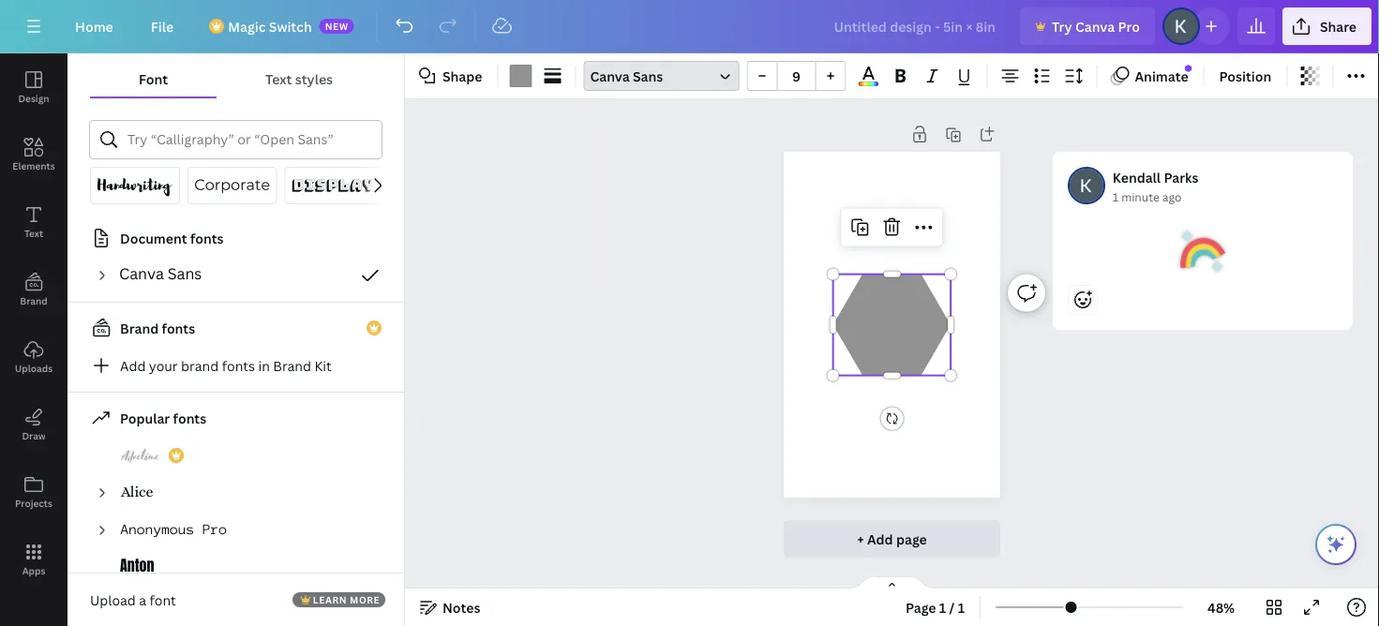 Task type: vqa. For each thing, say whether or not it's contained in the screenshot.
FONTS corresponding to Popular fonts
yes



Task type: describe. For each thing, give the bounding box(es) containing it.
font
[[150, 591, 176, 609]]

page
[[896, 530, 927, 548]]

draw button
[[0, 391, 67, 458]]

new
[[325, 20, 349, 32]]

your
[[149, 357, 178, 375]]

fonts left in
[[222, 357, 255, 375]]

1 horizontal spatial 1
[[958, 599, 965, 616]]

more
[[350, 593, 380, 606]]

advetime image
[[120, 444, 161, 467]]

position button
[[1212, 61, 1279, 91]]

page 1 / 1
[[906, 599, 965, 616]]

file button
[[136, 7, 189, 45]]

styles
[[295, 70, 333, 88]]

learn more button
[[292, 592, 385, 607]]

try
[[1052, 17, 1072, 35]]

home
[[75, 17, 113, 35]]

handwriting image
[[97, 174, 172, 197]]

new image
[[1185, 65, 1192, 72]]

– – number field
[[783, 67, 809, 85]]

learn
[[313, 593, 347, 606]]

canva assistant image
[[1325, 533, 1347, 556]]

notes
[[442, 599, 480, 616]]

share
[[1320, 17, 1357, 35]]

0 horizontal spatial 1
[[939, 599, 946, 616]]

canva sans
[[590, 67, 663, 85]]

file
[[151, 17, 174, 35]]

design button
[[0, 53, 67, 121]]

try canva pro
[[1052, 17, 1140, 35]]

alice image
[[120, 482, 154, 504]]

0 vertical spatial add
[[120, 357, 146, 375]]

parks
[[1164, 168, 1198, 186]]

/
[[949, 599, 955, 616]]

position
[[1219, 67, 1271, 85]]

text styles
[[265, 70, 333, 88]]

try canva pro button
[[1020, 7, 1155, 45]]

Design title text field
[[819, 7, 1013, 45]]

1 inside kendall parks 1 minute ago
[[1113, 189, 1119, 204]]

pro
[[1118, 17, 1140, 35]]

brand for brand
[[20, 294, 48, 307]]

notes button
[[412, 592, 488, 622]]

share button
[[1282, 7, 1372, 45]]

a
[[139, 591, 146, 609]]

show pages image
[[847, 576, 937, 591]]

canva inside button
[[1075, 17, 1115, 35]]

fonts for popular fonts
[[173, 409, 206, 427]]

+
[[857, 530, 864, 548]]

canva inside "dropdown button"
[[590, 67, 630, 85]]

side panel tab list
[[0, 53, 67, 593]]

+ add page
[[857, 530, 927, 548]]

Try "Calligraphy" or "Open Sans" search field
[[127, 122, 369, 157]]

uploads button
[[0, 323, 67, 391]]

+ add page button
[[784, 520, 1000, 558]]

main menu bar
[[0, 0, 1379, 53]]

draw
[[22, 429, 46, 442]]

popular fonts
[[120, 409, 206, 427]]

fonts for brand fonts
[[162, 319, 195, 337]]



Task type: locate. For each thing, give the bounding box(es) containing it.
projects button
[[0, 458, 67, 526]]

1 horizontal spatial canva
[[1075, 17, 1115, 35]]

1 vertical spatial add
[[867, 530, 893, 548]]

display image
[[292, 174, 374, 197]]

0 horizontal spatial canva
[[590, 67, 630, 85]]

brand button
[[0, 256, 67, 323]]

shape
[[442, 67, 482, 85]]

learn more
[[313, 593, 380, 606]]

fonts for document fonts
[[190, 229, 224, 247]]

1
[[1113, 189, 1119, 204], [939, 599, 946, 616], [958, 599, 965, 616]]

add your brand fonts in brand kit
[[120, 357, 332, 375]]

canva left sans
[[590, 67, 630, 85]]

add
[[120, 357, 146, 375], [867, 530, 893, 548]]

kendall parks 1 minute ago
[[1113, 168, 1198, 204]]

1 right /
[[958, 599, 965, 616]]

minute
[[1121, 189, 1160, 204]]

elements
[[12, 159, 55, 172]]

add inside + add page button
[[867, 530, 893, 548]]

brand
[[20, 294, 48, 307], [120, 319, 159, 337], [273, 357, 311, 375]]

projects
[[15, 497, 53, 510]]

1 left /
[[939, 599, 946, 616]]

in
[[258, 357, 270, 375]]

1 vertical spatial text
[[24, 227, 43, 240]]

text for text
[[24, 227, 43, 240]]

magic switch
[[228, 17, 312, 35]]

canva sans image
[[120, 264, 202, 287]]

2 horizontal spatial 1
[[1113, 189, 1119, 204]]

upload a font
[[90, 591, 176, 609]]

1 left minute
[[1113, 189, 1119, 204]]

2 horizontal spatial brand
[[273, 357, 311, 375]]

fonts right document
[[190, 229, 224, 247]]

brand inside button
[[20, 294, 48, 307]]

corporate image
[[195, 174, 270, 197]]

canva sans button
[[584, 61, 739, 91]]

group
[[747, 61, 846, 91]]

text button
[[0, 188, 67, 256]]

add right "+"
[[867, 530, 893, 548]]

fonts right popular
[[173, 409, 206, 427]]

#919191 image
[[509, 65, 532, 87]]

document
[[120, 229, 187, 247]]

2 vertical spatial brand
[[273, 357, 311, 375]]

text left styles
[[265, 70, 292, 88]]

uploads
[[15, 362, 53, 375]]

apps button
[[0, 526, 67, 593]]

brand up your
[[120, 319, 159, 337]]

design
[[18, 92, 49, 105]]

brand fonts
[[120, 319, 195, 337]]

1 vertical spatial canva
[[590, 67, 630, 85]]

apps
[[22, 564, 45, 577]]

anton image
[[120, 557, 154, 579]]

elements button
[[0, 121, 67, 188]]

0 horizontal spatial add
[[120, 357, 146, 375]]

font button
[[90, 61, 217, 97]]

0 vertical spatial canva
[[1075, 17, 1115, 35]]

fonts
[[190, 229, 224, 247], [162, 319, 195, 337], [222, 357, 255, 375], [173, 409, 206, 427]]

48% button
[[1191, 592, 1252, 622]]

canva
[[1075, 17, 1115, 35], [590, 67, 630, 85]]

page
[[906, 599, 936, 616]]

document fonts
[[120, 229, 224, 247]]

magic
[[228, 17, 266, 35]]

switch
[[269, 17, 312, 35]]

kit
[[315, 357, 332, 375]]

kendall
[[1113, 168, 1161, 186]]

0 vertical spatial brand
[[20, 294, 48, 307]]

text for text styles
[[265, 70, 292, 88]]

text styles button
[[217, 61, 382, 97]]

text up brand button
[[24, 227, 43, 240]]

0 vertical spatial text
[[265, 70, 292, 88]]

kendall parks list
[[1053, 152, 1360, 390]]

anonymous pro image
[[120, 519, 227, 542]]

canva right "try"
[[1075, 17, 1115, 35]]

text
[[265, 70, 292, 88], [24, 227, 43, 240]]

animate button
[[1105, 61, 1196, 91]]

shape button
[[412, 61, 490, 91]]

#919191 image
[[509, 65, 532, 87]]

popular
[[120, 409, 170, 427]]

add left your
[[120, 357, 146, 375]]

brand right in
[[273, 357, 311, 375]]

48%
[[1207, 599, 1235, 616]]

expressing gratitude image
[[1180, 229, 1225, 274]]

upload
[[90, 591, 136, 609]]

1 horizontal spatial add
[[867, 530, 893, 548]]

brand
[[181, 357, 219, 375]]

1 horizontal spatial brand
[[120, 319, 159, 337]]

text inside the "side panel" tab list
[[24, 227, 43, 240]]

0 horizontal spatial text
[[24, 227, 43, 240]]

brand up 'uploads' button
[[20, 294, 48, 307]]

fonts up your
[[162, 319, 195, 337]]

1 vertical spatial brand
[[120, 319, 159, 337]]

brand for brand fonts
[[120, 319, 159, 337]]

font
[[139, 70, 168, 88]]

1 horizontal spatial text
[[265, 70, 292, 88]]

color range image
[[858, 82, 879, 86]]

ago
[[1162, 189, 1182, 204]]

0 horizontal spatial brand
[[20, 294, 48, 307]]

animate
[[1135, 67, 1188, 85]]

sans
[[633, 67, 663, 85]]

home link
[[60, 7, 128, 45]]



